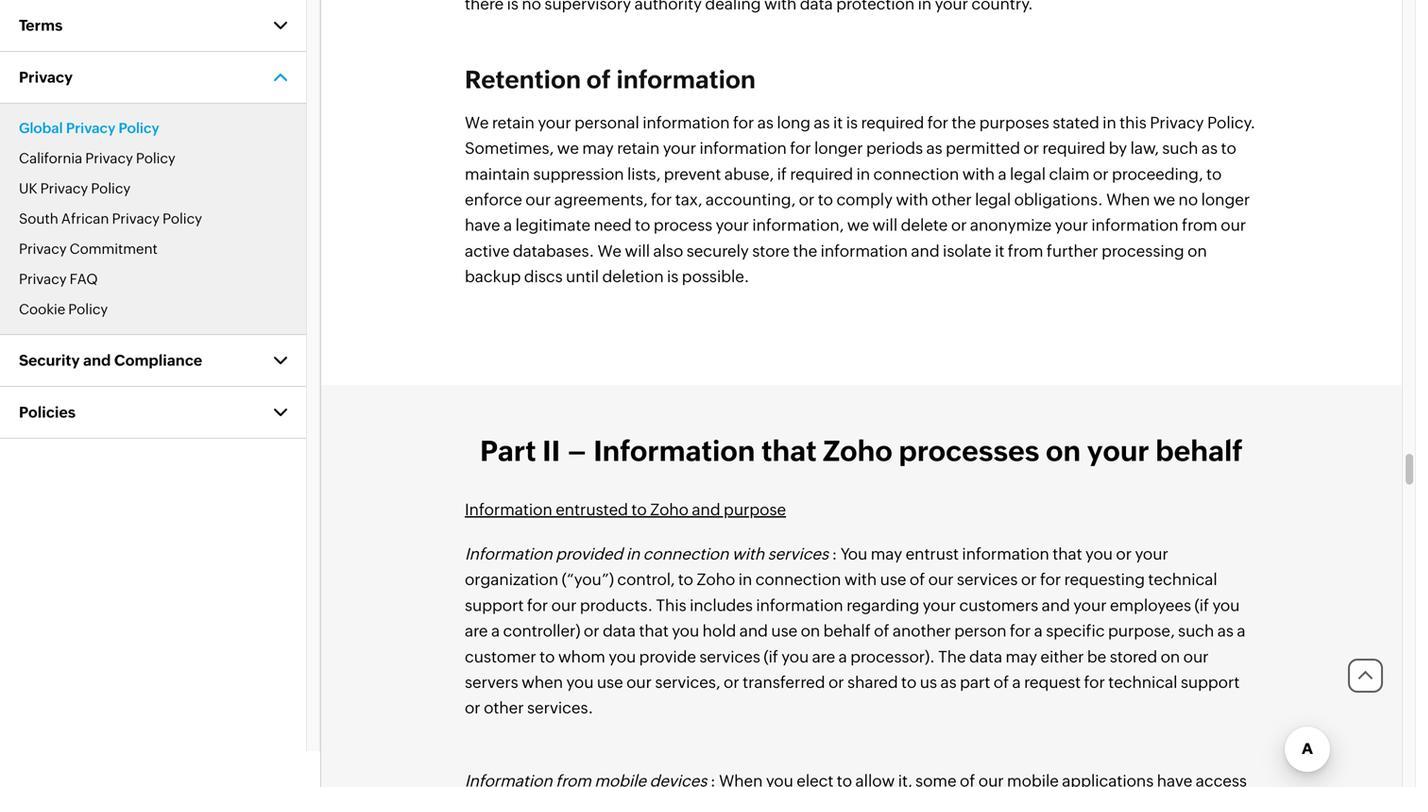 Task type: locate. For each thing, give the bounding box(es) containing it.
0 horizontal spatial use
[[597, 674, 623, 692]]

for down long
[[790, 139, 811, 157]]

privacy down global privacy policy
[[85, 150, 133, 167]]

0 horizontal spatial support
[[465, 596, 524, 615]]

2 horizontal spatial connection
[[873, 165, 959, 183]]

1 vertical spatial behalf
[[823, 622, 871, 641]]

(if
[[1195, 596, 1209, 615], [764, 648, 778, 666]]

1 horizontal spatial it
[[995, 242, 1005, 260]]

you
[[1085, 545, 1113, 563], [1212, 596, 1240, 615], [672, 622, 699, 641], [609, 648, 636, 666], [782, 648, 809, 666], [566, 674, 594, 692]]

2 vertical spatial zoho
[[697, 571, 735, 589]]

maintain
[[465, 165, 530, 183]]

such up proceeding,
[[1162, 139, 1198, 157]]

1 vertical spatial are
[[812, 648, 835, 666]]

policy for california privacy policy
[[136, 150, 175, 167]]

you up the "transferred"
[[782, 648, 809, 666]]

you right the whom
[[609, 648, 636, 666]]

proceeding,
[[1112, 165, 1203, 183]]

longer left periods
[[814, 139, 863, 157]]

provided
[[556, 545, 623, 563]]

provide
[[639, 648, 696, 666]]

and inside the we retain your personal information for as long as it is required for the purposes stated in this privacy policy. sometimes, we may retain your information for longer periods as permitted or required by law, such as to maintain suppression lists, prevent abuse, if required in connection with a legal claim or proceeding, to enforce our agreements, for tax, accounting, or to comply with other legal obligations. when we no longer have a legitimate need to process your information, we will delete or anonymize your information from our active databases. we will also securely store the information and isolate it from further processing on backup discs until deletion is possible.
[[911, 242, 940, 260]]

information,
[[752, 216, 844, 234]]

required
[[861, 113, 924, 132], [1042, 139, 1106, 157], [790, 165, 853, 183]]

0 horizontal spatial required
[[790, 165, 853, 183]]

privacy faq
[[19, 271, 98, 288]]

1 vertical spatial technical
[[1108, 674, 1178, 692]]

connection down periods
[[873, 165, 959, 183]]

1 vertical spatial zoho
[[650, 500, 689, 519]]

periods
[[866, 139, 923, 157]]

1 horizontal spatial support
[[1181, 674, 1240, 692]]

in
[[1103, 113, 1116, 132], [856, 165, 870, 183], [626, 545, 640, 563], [738, 571, 752, 589]]

information up abuse,
[[700, 139, 787, 157]]

as right periods
[[926, 139, 943, 157]]

("you")
[[562, 571, 614, 589]]

0 vertical spatial zoho
[[823, 435, 893, 467]]

stored
[[1110, 648, 1157, 666]]

connection down ':'
[[756, 571, 841, 589]]

0 horizontal spatial (if
[[764, 648, 778, 666]]

services up customers
[[957, 571, 1018, 589]]

such down employees
[[1178, 622, 1214, 641]]

the
[[938, 648, 966, 666]]

and
[[911, 242, 940, 260], [83, 352, 111, 369], [692, 500, 720, 519], [1042, 596, 1070, 615], [739, 622, 768, 641]]

policy for uk privacy policy
[[91, 180, 131, 197]]

for left long
[[733, 113, 754, 132]]

information down comply
[[821, 242, 908, 260]]

abuse,
[[724, 165, 774, 183]]

0 horizontal spatial that
[[639, 622, 669, 641]]

legal up anonymize
[[975, 190, 1011, 209]]

(if right employees
[[1195, 596, 1209, 615]]

0 horizontal spatial connection
[[643, 545, 729, 563]]

1 horizontal spatial the
[[952, 113, 976, 132]]

purpose
[[724, 500, 786, 519]]

for up permitted
[[927, 113, 948, 132]]

use up the "transferred"
[[771, 622, 797, 641]]

retain up sometimes,
[[492, 113, 535, 132]]

1 vertical spatial from
[[1008, 242, 1043, 260]]

0 vertical spatial it
[[833, 113, 843, 132]]

permitted
[[946, 139, 1020, 157]]

1 vertical spatial is
[[667, 267, 679, 286]]

a
[[998, 165, 1007, 183], [504, 216, 512, 234], [491, 622, 500, 641], [1034, 622, 1043, 641], [1237, 622, 1246, 641], [839, 648, 847, 666], [1012, 674, 1021, 692]]

for left requesting
[[1040, 571, 1061, 589]]

2 vertical spatial connection
[[756, 571, 841, 589]]

that up requesting
[[1053, 545, 1082, 563]]

use up regarding
[[880, 571, 906, 589]]

are up the "transferred"
[[812, 648, 835, 666]]

required up periods
[[861, 113, 924, 132]]

or
[[1024, 139, 1039, 157], [1093, 165, 1109, 183], [799, 190, 815, 209], [951, 216, 967, 234], [1116, 545, 1132, 563], [1021, 571, 1037, 589], [584, 622, 599, 641], [724, 674, 739, 692], [828, 674, 844, 692], [465, 699, 481, 718]]

and up specific
[[1042, 596, 1070, 615]]

such inside the : you may entrust information that you or your organization ("you") control, to zoho in connection with use of our services or for requesting technical support for our products. this includes information regarding your customers and your employees (if you are a controller) or data that you hold and use on behalf of another person for a specific purpose, such as a customer to whom you provide services (if you are a processor). the data may either be stored on our servers when you use our services, or transferred or shared to us as part of a request for technical support or other services.
[[1178, 622, 1214, 641]]

you right employees
[[1212, 596, 1240, 615]]

0 vertical spatial (if
[[1195, 596, 1209, 615]]

2 horizontal spatial services
[[957, 571, 1018, 589]]

0 horizontal spatial other
[[484, 699, 524, 718]]

security
[[19, 352, 80, 369]]

of
[[586, 66, 611, 94], [910, 571, 925, 589], [874, 622, 889, 641], [994, 674, 1009, 692]]

1 horizontal spatial other
[[932, 190, 972, 209]]

is right long
[[846, 113, 858, 132]]

longer right 'no'
[[1201, 190, 1250, 209]]

requesting
[[1064, 571, 1145, 589]]

that up the purpose
[[762, 435, 817, 467]]

privacy down south
[[19, 241, 67, 257]]

data down products.
[[603, 622, 636, 641]]

may inside the we retain your personal information for as long as it is required for the purposes stated in this privacy policy. sometimes, we may retain your information for longer periods as permitted or required by law, such as to maintain suppression lists, prevent abuse, if required in connection with a legal claim or proceeding, to enforce our agreements, for tax, accounting, or to comply with other legal obligations. when we no longer have a legitimate need to process your information, we will delete or anonymize your information from our active databases. we will also securely store the information and isolate it from further processing on backup discs until deletion is possible.
[[582, 139, 614, 157]]

databases.
[[513, 242, 594, 260]]

required right the if
[[790, 165, 853, 183]]

0 vertical spatial is
[[846, 113, 858, 132]]

0 horizontal spatial retain
[[492, 113, 535, 132]]

1 horizontal spatial may
[[871, 545, 902, 563]]

0 horizontal spatial we
[[465, 113, 489, 132]]

information entrusted to zoho and purpose
[[465, 500, 786, 519]]

1 horizontal spatial data
[[969, 648, 1002, 666]]

will up deletion
[[625, 242, 650, 260]]

of right part
[[994, 674, 1009, 692]]

such
[[1162, 139, 1198, 157], [1178, 622, 1214, 641]]

(if up the "transferred"
[[764, 648, 778, 666]]

are up customer
[[465, 622, 488, 641]]

we up sometimes,
[[465, 113, 489, 132]]

0 vertical spatial the
[[952, 113, 976, 132]]

retention
[[465, 66, 581, 94]]

1 vertical spatial that
[[1053, 545, 1082, 563]]

1 vertical spatial we
[[598, 242, 622, 260]]

purpose,
[[1108, 622, 1175, 641]]

information for ii
[[465, 500, 552, 519]]

the up permitted
[[952, 113, 976, 132]]

we down need
[[598, 242, 622, 260]]

1 horizontal spatial use
[[771, 622, 797, 641]]

may
[[582, 139, 614, 157], [871, 545, 902, 563], [1006, 648, 1037, 666]]

we left 'no'
[[1153, 190, 1175, 209]]

1 vertical spatial will
[[625, 242, 650, 260]]

part
[[960, 674, 990, 692]]

that up provide
[[639, 622, 669, 641]]

data
[[603, 622, 636, 641], [969, 648, 1002, 666]]

privacy faq link
[[19, 271, 98, 288]]

technical up employees
[[1148, 571, 1217, 589]]

entrusted
[[556, 500, 628, 519]]

policy
[[119, 120, 159, 137], [136, 150, 175, 167], [91, 180, 131, 197], [163, 211, 202, 227], [68, 301, 108, 318]]

0 horizontal spatial is
[[667, 267, 679, 286]]

0 horizontal spatial the
[[793, 242, 817, 260]]

may down personal
[[582, 139, 614, 157]]

1 vertical spatial retain
[[617, 139, 660, 157]]

you up requesting
[[1085, 545, 1113, 563]]

services down hold
[[699, 648, 760, 666]]

privacy up the global
[[19, 68, 73, 86]]

such inside the we retain your personal information for as long as it is required for the purposes stated in this privacy policy. sometimes, we may retain your information for longer periods as permitted or required by law, such as to maintain suppression lists, prevent abuse, if required in connection with a legal claim or proceeding, to enforce our agreements, for tax, accounting, or to comply with other legal obligations. when we no longer have a legitimate need to process your information, we will delete or anonymize your information from our active databases. we will also securely store the information and isolate it from further processing on backup discs until deletion is possible.
[[1162, 139, 1198, 157]]

1 horizontal spatial connection
[[756, 571, 841, 589]]

active
[[465, 242, 510, 260]]

it right long
[[833, 113, 843, 132]]

information down part
[[465, 500, 552, 519]]

as
[[757, 113, 774, 132], [814, 113, 830, 132], [926, 139, 943, 157], [1202, 139, 1218, 157], [1217, 622, 1234, 641], [940, 674, 957, 692]]

0 vertical spatial will
[[872, 216, 898, 234]]

1 horizontal spatial required
[[861, 113, 924, 132]]

0 vertical spatial from
[[1182, 216, 1218, 234]]

information down ':'
[[756, 596, 843, 615]]

servers
[[465, 674, 518, 692]]

south
[[19, 211, 58, 227]]

with
[[962, 165, 995, 183], [896, 190, 928, 209], [732, 545, 764, 563], [844, 571, 877, 589]]

0 vertical spatial connection
[[873, 165, 959, 183]]

we down comply
[[847, 216, 869, 234]]

entrust
[[906, 545, 959, 563]]

1 vertical spatial use
[[771, 622, 797, 641]]

2 horizontal spatial required
[[1042, 139, 1106, 157]]

0 vertical spatial that
[[762, 435, 817, 467]]

1 vertical spatial support
[[1181, 674, 1240, 692]]

technical down stored
[[1108, 674, 1178, 692]]

1 horizontal spatial are
[[812, 648, 835, 666]]

delete
[[901, 216, 948, 234]]

retain up lists,
[[617, 139, 660, 157]]

california
[[19, 150, 82, 167]]

claim
[[1049, 165, 1090, 183]]

connection up 'control,'
[[643, 545, 729, 563]]

cookie policy
[[19, 301, 108, 318]]

you down this
[[672, 622, 699, 641]]

0 vertical spatial we
[[557, 139, 579, 157]]

is down the also
[[667, 267, 679, 286]]

personal
[[574, 113, 639, 132]]

services left ':'
[[768, 545, 829, 563]]

south african privacy policy link
[[19, 211, 202, 227]]

0 vertical spatial data
[[603, 622, 636, 641]]

on
[[1188, 242, 1207, 260], [1046, 435, 1081, 467], [801, 622, 820, 641], [1161, 648, 1180, 666]]

1 horizontal spatial (if
[[1195, 596, 1209, 615]]

we up suppression
[[557, 139, 579, 157]]

1 horizontal spatial longer
[[1201, 190, 1250, 209]]

will down comply
[[872, 216, 898, 234]]

legal up obligations.
[[1010, 165, 1046, 183]]

0 horizontal spatial from
[[1008, 242, 1043, 260]]

0 horizontal spatial behalf
[[823, 622, 871, 641]]

2 vertical spatial information
[[465, 545, 552, 563]]

will
[[872, 216, 898, 234], [625, 242, 650, 260]]

0 vertical spatial services
[[768, 545, 829, 563]]

1 horizontal spatial will
[[872, 216, 898, 234]]

use
[[880, 571, 906, 589], [771, 622, 797, 641], [597, 674, 623, 692]]

1 vertical spatial the
[[793, 242, 817, 260]]

when
[[522, 674, 563, 692]]

we
[[465, 113, 489, 132], [598, 242, 622, 260]]

1 horizontal spatial we
[[598, 242, 622, 260]]

on down 'no'
[[1188, 242, 1207, 260]]

policies
[[19, 404, 76, 421]]

retain
[[492, 113, 535, 132], [617, 139, 660, 157]]

control,
[[617, 571, 675, 589]]

behalf inside the : you may entrust information that you or your organization ("you") control, to zoho in connection with use of our services or for requesting technical support for our products. this includes information regarding your customers and your employees (if you are a controller) or data that you hold and use on behalf of another person for a specific purpose, such as a customer to whom you provide services (if you are a processor). the data may either be stored on our servers when you use our services, or transferred or shared to us as part of a request for technical support or other services.
[[823, 622, 871, 641]]

1 vertical spatial may
[[871, 545, 902, 563]]

2 vertical spatial services
[[699, 648, 760, 666]]

2 vertical spatial that
[[639, 622, 669, 641]]

long
[[777, 113, 811, 132]]

:
[[832, 545, 837, 563]]

0 horizontal spatial services
[[699, 648, 760, 666]]

may right you
[[871, 545, 902, 563]]

or up information,
[[799, 190, 815, 209]]

may up request
[[1006, 648, 1037, 666]]

from down anonymize
[[1008, 242, 1043, 260]]

use down the whom
[[597, 674, 623, 692]]

you
[[841, 545, 867, 563]]

0 vertical spatial other
[[932, 190, 972, 209]]

security and compliance
[[19, 352, 202, 369]]

1 horizontal spatial we
[[847, 216, 869, 234]]

2 horizontal spatial use
[[880, 571, 906, 589]]

0 horizontal spatial we
[[557, 139, 579, 157]]

on up the "transferred"
[[801, 622, 820, 641]]

data down person
[[969, 648, 1002, 666]]

other inside the : you may entrust information that you or your organization ("you") control, to zoho in connection with use of our services or for requesting technical support for our products. this includes information regarding your customers and your employees (if you are a controller) or data that you hold and use on behalf of another person for a specific purpose, such as a customer to whom you provide services (if you are a processor). the data may either be stored on our servers when you use our services, or transferred or shared to us as part of a request for technical support or other services.
[[484, 699, 524, 718]]

it
[[833, 113, 843, 132], [995, 242, 1005, 260]]

2 vertical spatial may
[[1006, 648, 1037, 666]]

uk privacy policy
[[19, 180, 131, 197]]

0 vertical spatial we
[[465, 113, 489, 132]]

on right stored
[[1161, 648, 1180, 666]]

and down delete
[[911, 242, 940, 260]]

1 vertical spatial information
[[465, 500, 552, 519]]

zoho
[[823, 435, 893, 467], [650, 500, 689, 519], [697, 571, 735, 589]]

cookie
[[19, 301, 65, 318]]

legal
[[1010, 165, 1046, 183], [975, 190, 1011, 209]]

it down anonymize
[[995, 242, 1005, 260]]

1 vertical spatial such
[[1178, 622, 1214, 641]]

backup
[[465, 267, 521, 286]]

terms link
[[0, 0, 306, 52]]

0 vertical spatial such
[[1162, 139, 1198, 157]]

the down information,
[[793, 242, 817, 260]]

0 horizontal spatial data
[[603, 622, 636, 641]]

privacy up commitment at the top left of page
[[112, 211, 160, 227]]

1 vertical spatial we
[[1153, 190, 1175, 209]]

connection inside the we retain your personal information for as long as it is required for the purposes stated in this privacy policy. sometimes, we may retain your information for longer periods as permitted or required by law, such as to maintain suppression lists, prevent abuse, if required in connection with a legal claim or proceeding, to enforce our agreements, for tax, accounting, or to comply with other legal obligations. when we no longer have a legitimate need to process your information, we will delete or anonymize your information from our active databases. we will also securely store the information and isolate it from further processing on backup discs until deletion is possible.
[[873, 165, 959, 183]]

privacy up law,
[[1150, 113, 1204, 132]]

0 horizontal spatial it
[[833, 113, 843, 132]]

as right long
[[814, 113, 830, 132]]

0 vertical spatial required
[[861, 113, 924, 132]]

policy for global privacy policy
[[119, 120, 159, 137]]

0 vertical spatial behalf
[[1156, 435, 1243, 467]]

privacy
[[19, 68, 73, 86], [1150, 113, 1204, 132], [66, 120, 115, 137], [85, 150, 133, 167], [40, 180, 88, 197], [112, 211, 160, 227], [19, 241, 67, 257], [19, 271, 67, 288]]

for up controller)
[[527, 596, 548, 615]]

2 vertical spatial required
[[790, 165, 853, 183]]

0 vertical spatial use
[[880, 571, 906, 589]]

1 horizontal spatial zoho
[[697, 571, 735, 589]]



Task type: vqa. For each thing, say whether or not it's contained in the screenshot.
small
no



Task type: describe. For each thing, give the bounding box(es) containing it.
1 vertical spatial required
[[1042, 139, 1106, 157]]

information down 'when'
[[1091, 216, 1179, 234]]

for down be at the bottom of the page
[[1084, 674, 1105, 692]]

or down purposes
[[1024, 139, 1039, 157]]

global
[[19, 120, 63, 137]]

of down regarding
[[874, 622, 889, 641]]

if
[[777, 165, 787, 183]]

privacy up california privacy policy
[[66, 120, 115, 137]]

california privacy policy link
[[19, 150, 175, 167]]

1 horizontal spatial services
[[768, 545, 829, 563]]

2 horizontal spatial we
[[1153, 190, 1175, 209]]

request
[[1024, 674, 1081, 692]]

information up customers
[[962, 545, 1049, 563]]

terms
[[19, 17, 63, 34]]

or right claim
[[1093, 165, 1109, 183]]

us
[[920, 674, 937, 692]]

0 vertical spatial technical
[[1148, 571, 1217, 589]]

california privacy policy
[[19, 150, 175, 167]]

need
[[594, 216, 632, 234]]

services,
[[655, 674, 720, 692]]

also
[[653, 242, 683, 260]]

1 vertical spatial longer
[[1201, 190, 1250, 209]]

2 vertical spatial use
[[597, 674, 623, 692]]

by
[[1109, 139, 1127, 157]]

employees
[[1110, 596, 1191, 615]]

on inside the we retain your personal information for as long as it is required for the purposes stated in this privacy policy. sometimes, we may retain your information for longer periods as permitted or required by law, such as to maintain suppression lists, prevent abuse, if required in connection with a legal claim or proceeding, to enforce our agreements, for tax, accounting, or to comply with other legal obligations. when we no longer have a legitimate need to process your information, we will delete or anonymize your information from our active databases. we will also securely store the information and isolate it from further processing on backup discs until deletion is possible.
[[1188, 242, 1207, 260]]

and right security on the left of the page
[[83, 352, 111, 369]]

regarding
[[847, 596, 919, 615]]

global privacy policy link
[[19, 120, 159, 137]]

0 horizontal spatial longer
[[814, 139, 863, 157]]

of up personal
[[586, 66, 611, 94]]

isolate
[[943, 242, 992, 260]]

specific
[[1046, 622, 1105, 641]]

uk
[[19, 180, 37, 197]]

0 vertical spatial retain
[[492, 113, 535, 132]]

1 vertical spatial data
[[969, 648, 1002, 666]]

transferred
[[743, 674, 825, 692]]

0 vertical spatial support
[[465, 596, 524, 615]]

either
[[1041, 648, 1084, 666]]

1 horizontal spatial retain
[[617, 139, 660, 157]]

1 horizontal spatial is
[[846, 113, 858, 132]]

or down servers
[[465, 699, 481, 718]]

0 vertical spatial legal
[[1010, 165, 1046, 183]]

securely
[[687, 242, 749, 260]]

this
[[1120, 113, 1147, 132]]

person
[[954, 622, 1007, 641]]

part
[[480, 435, 536, 467]]

uk privacy policy link
[[19, 180, 131, 197]]

and right hold
[[739, 622, 768, 641]]

includes
[[690, 596, 753, 615]]

purposes
[[979, 113, 1049, 132]]

privacy commitment
[[19, 241, 158, 257]]

in inside the : you may entrust information that you or your organization ("you") control, to zoho in connection with use of our services or for requesting technical support for our products. this includes information regarding your customers and your employees (if you are a controller) or data that you hold and use on behalf of another person for a specific purpose, such as a customer to whom you provide services (if you are a processor). the data may either be stored on our servers when you use our services, or transferred or shared to us as part of a request for technical support or other services.
[[738, 571, 752, 589]]

prevent
[[664, 165, 721, 183]]

comply
[[836, 190, 893, 209]]

1 horizontal spatial that
[[762, 435, 817, 467]]

lists,
[[627, 165, 661, 183]]

legitimate
[[515, 216, 590, 234]]

ii
[[542, 435, 560, 467]]

and left the purpose
[[692, 500, 720, 519]]

this
[[656, 596, 686, 615]]

processes
[[899, 435, 1040, 467]]

south african privacy policy
[[19, 211, 202, 227]]

have
[[465, 216, 500, 234]]

whom
[[558, 648, 605, 666]]

1 vertical spatial it
[[995, 242, 1005, 260]]

as down policy.
[[1202, 139, 1218, 157]]

other inside the we retain your personal information for as long as it is required for the purposes stated in this privacy policy. sometimes, we may retain your information for longer periods as permitted or required by law, such as to maintain suppression lists, prevent abuse, if required in connection with a legal claim or proceeding, to enforce our agreements, for tax, accounting, or to comply with other legal obligations. when we no longer have a legitimate need to process your information, we will delete or anonymize your information from our active databases. we will also securely store the information and isolate it from further processing on backup discs until deletion is possible.
[[932, 190, 972, 209]]

0 horizontal spatial will
[[625, 242, 650, 260]]

with down permitted
[[962, 165, 995, 183]]

information for entrusted
[[465, 545, 552, 563]]

1 horizontal spatial behalf
[[1156, 435, 1243, 467]]

products.
[[580, 596, 653, 615]]

privacy inside the we retain your personal information for as long as it is required for the purposes stated in this privacy policy. sometimes, we may retain your information for longer periods as permitted or required by law, such as to maintain suppression lists, prevent abuse, if required in connection with a legal claim or proceeding, to enforce our agreements, for tax, accounting, or to comply with other legal obligations. when we no longer have a legitimate need to process your information, we will delete or anonymize your information from our active databases. we will also securely store the information and isolate it from further processing on backup discs until deletion is possible.
[[1150, 113, 1204, 132]]

enforce
[[465, 190, 522, 209]]

connection inside the : you may entrust information that you or your organization ("you") control, to zoho in connection with use of our services or for requesting technical support for our products. this includes information regarding your customers and your employees (if you are a controller) or data that you hold and use on behalf of another person for a specific purpose, such as a customer to whom you provide services (if you are a processor). the data may either be stored on our servers when you use our services, or transferred or shared to us as part of a request for technical support or other services.
[[756, 571, 841, 589]]

information up personal
[[616, 66, 756, 94]]

sometimes,
[[465, 139, 554, 157]]

–
[[567, 435, 587, 467]]

2 horizontal spatial that
[[1053, 545, 1082, 563]]

1 vertical spatial legal
[[975, 190, 1011, 209]]

policies link
[[0, 387, 306, 439]]

policy.
[[1207, 113, 1256, 132]]

privacy up cookie
[[19, 271, 67, 288]]

2 horizontal spatial may
[[1006, 648, 1037, 666]]

agreements,
[[554, 190, 648, 209]]

anonymize
[[970, 216, 1052, 234]]

as left long
[[757, 113, 774, 132]]

or up the whom
[[584, 622, 599, 641]]

controller)
[[503, 622, 580, 641]]

discs
[[524, 267, 563, 286]]

in left this
[[1103, 113, 1116, 132]]

global privacy policy
[[19, 120, 159, 137]]

processing
[[1102, 242, 1184, 260]]

privacy commitment link
[[19, 241, 158, 257]]

or up requesting
[[1116, 545, 1132, 563]]

store
[[752, 242, 790, 260]]

customers
[[959, 596, 1038, 615]]

you down the whom
[[566, 674, 594, 692]]

cookie policy link
[[19, 301, 108, 318]]

until
[[566, 267, 599, 286]]

2 vertical spatial we
[[847, 216, 869, 234]]

retention of information
[[465, 66, 756, 94]]

information up the prevent
[[643, 113, 730, 132]]

privacy down california
[[40, 180, 88, 197]]

suppression
[[533, 165, 624, 183]]

with down the purpose
[[732, 545, 764, 563]]

in up 'control,'
[[626, 545, 640, 563]]

customer
[[465, 648, 536, 666]]

further
[[1047, 242, 1098, 260]]

part ii – information that zoho processes on your behalf
[[480, 435, 1243, 467]]

of down entrust
[[910, 571, 925, 589]]

2 horizontal spatial zoho
[[823, 435, 893, 467]]

accounting,
[[706, 190, 796, 209]]

commitment
[[70, 241, 158, 257]]

0 horizontal spatial are
[[465, 622, 488, 641]]

organization
[[465, 571, 558, 589]]

in up comply
[[856, 165, 870, 183]]

information provided in connection with services
[[465, 545, 832, 563]]

on right processes
[[1046, 435, 1081, 467]]

0 vertical spatial information
[[593, 435, 755, 467]]

or up customers
[[1021, 571, 1037, 589]]

possible.
[[682, 267, 749, 286]]

security and compliance link
[[0, 335, 306, 387]]

as right us
[[940, 674, 957, 692]]

faq
[[70, 271, 98, 288]]

for left 'tax,' on the top left
[[651, 190, 672, 209]]

privacy link
[[0, 52, 306, 104]]

shared
[[847, 674, 898, 692]]

or up isolate
[[951, 216, 967, 234]]

: you may entrust information that you or your organization ("you") control, to zoho in connection with use of our services or for requesting technical support for our products. this includes information regarding your customers and your employees (if you are a controller) or data that you hold and use on behalf of another person for a specific purpose, such as a customer to whom you provide services (if you are a processor). the data may either be stored on our servers when you use our services, or transferred or shared to us as part of a request for technical support or other services.
[[465, 545, 1246, 718]]

1 vertical spatial (if
[[764, 648, 778, 666]]

0 horizontal spatial zoho
[[650, 500, 689, 519]]

obligations.
[[1014, 190, 1103, 209]]

hold
[[703, 622, 736, 641]]

law,
[[1130, 139, 1159, 157]]

with up delete
[[896, 190, 928, 209]]

for down customers
[[1010, 622, 1031, 641]]

1 vertical spatial services
[[957, 571, 1018, 589]]

be
[[1087, 648, 1106, 666]]

as right purpose,
[[1217, 622, 1234, 641]]

with inside the : you may entrust information that you or your organization ("you") control, to zoho in connection with use of our services or for requesting technical support for our products. this includes information regarding your customers and your employees (if you are a controller) or data that you hold and use on behalf of another person for a specific purpose, such as a customer to whom you provide services (if you are a processor). the data may either be stored on our servers when you use our services, or transferred or shared to us as part of a request for technical support or other services.
[[844, 571, 877, 589]]

when
[[1106, 190, 1150, 209]]

services.
[[527, 699, 593, 718]]

or left shared
[[828, 674, 844, 692]]

or right services,
[[724, 674, 739, 692]]

zoho inside the : you may entrust information that you or your organization ("you") control, to zoho in connection with use of our services or for requesting technical support for our products. this includes information regarding your customers and your employees (if you are a controller) or data that you hold and use on behalf of another person for a specific purpose, such as a customer to whom you provide services (if you are a processor). the data may either be stored on our servers when you use our services, or transferred or shared to us as part of a request for technical support or other services.
[[697, 571, 735, 589]]

african
[[61, 211, 109, 227]]

process
[[654, 216, 712, 234]]

compliance
[[114, 352, 202, 369]]



